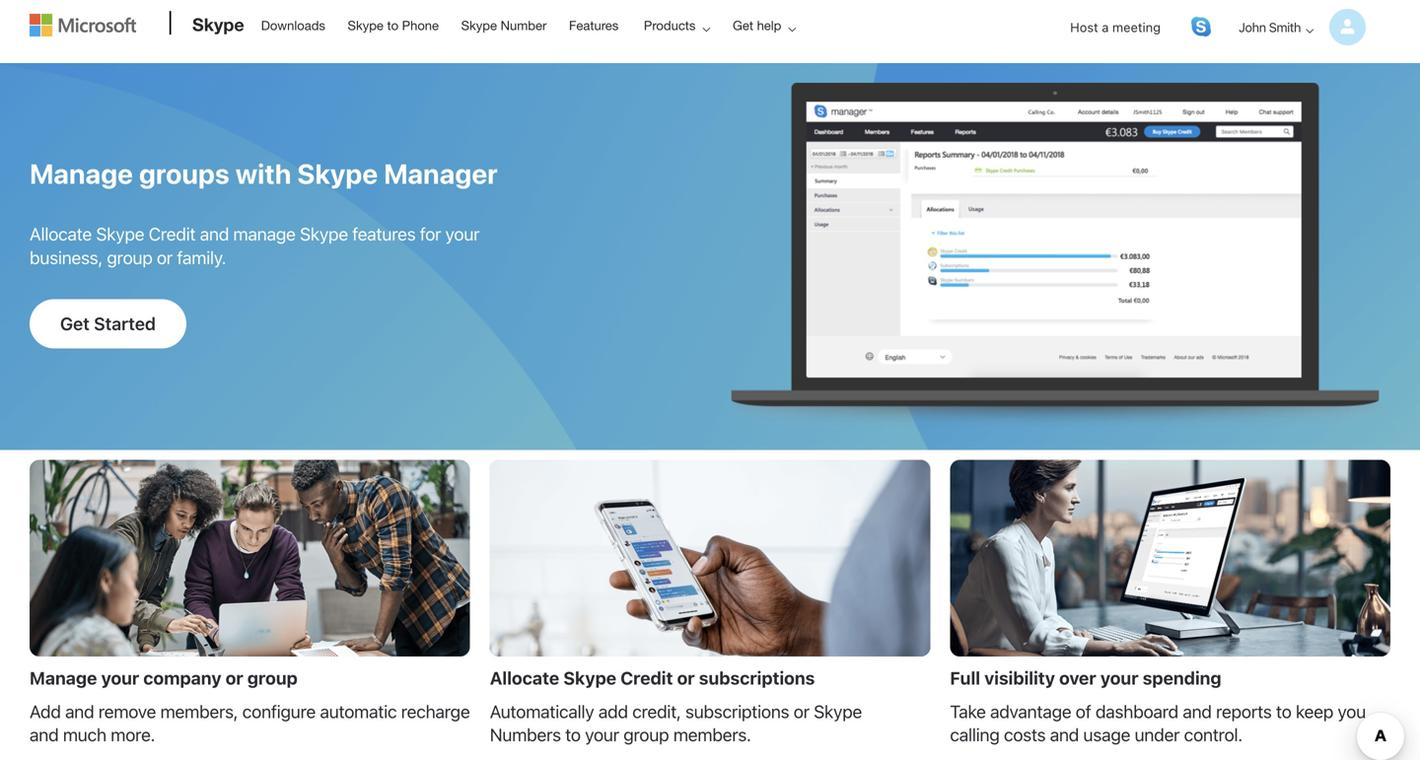 Task type: describe. For each thing, give the bounding box(es) containing it.
host a meeting link
[[1055, 2, 1177, 53]]

host
[[1071, 20, 1099, 35]]

manage for manage your company or group
[[30, 668, 97, 689]]

full
[[950, 668, 981, 689]]

get for get help
[[733, 18, 754, 33]]

downloads link
[[252, 1, 334, 48]]

skype manager on phone image
[[490, 460, 931, 657]]

more.
[[111, 725, 155, 746]]

automatically add credit, subscriptions or skype numbers to your group members.
[[490, 701, 862, 746]]

and up control.
[[1183, 701, 1212, 722]]

products button
[[631, 1, 726, 50]]

microsoft image
[[30, 14, 136, 37]]

skype number
[[461, 18, 547, 33]]

credit for or
[[621, 668, 673, 689]]

configure
[[242, 701, 316, 722]]

dashboard
[[1096, 701, 1179, 722]]

and up much
[[65, 701, 94, 722]]

get for get started
[[60, 313, 90, 334]]

 link
[[1192, 17, 1211, 37]]

family.
[[177, 247, 226, 268]]

skype manager image
[[720, 83, 1391, 431]]

meeting
[[1113, 20, 1161, 35]]

help
[[757, 18, 782, 33]]

recharge
[[401, 701, 470, 722]]

manage your company or group
[[30, 668, 298, 689]]

control.
[[1184, 725, 1243, 746]]

group of people image
[[30, 460, 470, 657]]

phone
[[402, 18, 439, 33]]

john
[[1239, 20, 1266, 35]]

of
[[1076, 701, 1092, 722]]

avatar image
[[1330, 9, 1366, 45]]

skype manager on desktop image
[[950, 460, 1391, 657]]

allocate for allocate skype credit or subscriptions
[[490, 668, 560, 689]]

spending
[[1143, 668, 1222, 689]]

over
[[1060, 668, 1097, 689]]

keep
[[1296, 701, 1334, 722]]

skype number link
[[452, 1, 556, 48]]

and down of at the bottom of the page
[[1050, 725, 1079, 746]]

allocate skype credit or subscriptions
[[490, 668, 815, 689]]

started
[[94, 313, 156, 334]]

you
[[1338, 701, 1366, 722]]

get started link
[[30, 299, 186, 348]]

and inside allocate skype credit and manage skype features for your business, group or family.
[[200, 223, 229, 244]]

allocate for allocate skype credit and manage skype features for your business, group or family.
[[30, 223, 92, 244]]

and down add
[[30, 725, 59, 746]]

calling
[[950, 725, 1000, 746]]

full visibility over your spending
[[950, 668, 1222, 689]]

take advantage of dashboard and reports to keep you calling costs and usage under control.
[[950, 701, 1366, 746]]

subscriptions inside automatically add credit, subscriptions or skype numbers to your group members.
[[686, 701, 790, 722]]

remove
[[98, 701, 156, 722]]



Task type: vqa. For each thing, say whether or not it's contained in the screenshot.
'over' on the right
yes



Task type: locate. For each thing, give the bounding box(es) containing it.
0 horizontal spatial get
[[60, 313, 90, 334]]

0 vertical spatial to
[[387, 18, 399, 33]]

credit,
[[633, 701, 681, 722]]

your up remove
[[101, 668, 139, 689]]

or inside allocate skype credit and manage skype features for your business, group or family.
[[157, 247, 173, 268]]

to inside take advantage of dashboard and reports to keep you calling costs and usage under control.
[[1277, 701, 1292, 722]]

features
[[352, 223, 416, 244]]

0 vertical spatial credit
[[149, 223, 196, 244]]

john smith link
[[1223, 2, 1366, 53]]

your down add
[[585, 725, 619, 746]]

and
[[200, 223, 229, 244], [65, 701, 94, 722], [1183, 701, 1212, 722], [30, 725, 59, 746], [1050, 725, 1079, 746]]

credit inside allocate skype credit and manage skype features for your business, group or family.
[[149, 223, 196, 244]]

numbers
[[490, 725, 561, 746]]

or inside automatically add credit, subscriptions or skype numbers to your group members.
[[794, 701, 810, 722]]

arrow down image
[[1298, 19, 1322, 42]]

get help button
[[720, 1, 812, 50]]

to left phone
[[387, 18, 399, 33]]

your inside automatically add credit, subscriptions or skype numbers to your group members.
[[585, 725, 619, 746]]

automatically
[[490, 701, 594, 722]]

group inside allocate skype credit and manage skype features for your business, group or family.
[[107, 247, 153, 268]]

your up dashboard
[[1101, 668, 1139, 689]]

or
[[157, 247, 173, 268], [226, 668, 243, 689], [677, 668, 695, 689], [794, 701, 810, 722]]

group
[[107, 247, 153, 268], [247, 668, 298, 689], [624, 725, 669, 746]]

credit
[[149, 223, 196, 244], [621, 668, 673, 689]]

manage groups with skype manager
[[30, 157, 498, 190]]

0 vertical spatial group
[[107, 247, 153, 268]]

business,
[[30, 247, 103, 268]]

advantage
[[991, 701, 1072, 722]]

get help
[[733, 18, 782, 33]]

to inside automatically add credit, subscriptions or skype numbers to your group members.
[[565, 725, 581, 746]]

add and remove members, configure automatic recharge and much more.
[[30, 701, 470, 746]]

group right business,
[[107, 247, 153, 268]]

much
[[63, 725, 106, 746]]

manage for manage groups with skype manager
[[30, 157, 133, 190]]

1 vertical spatial to
[[1277, 701, 1292, 722]]

number
[[501, 18, 547, 33]]

with
[[235, 157, 291, 190]]

credit for and
[[149, 223, 196, 244]]

1 vertical spatial subscriptions
[[686, 701, 790, 722]]

skype link
[[183, 1, 250, 54]]

host a meeting
[[1071, 20, 1161, 35]]

0 vertical spatial allocate
[[30, 223, 92, 244]]

credit up credit,
[[621, 668, 673, 689]]

reports
[[1217, 701, 1272, 722]]

get left started
[[60, 313, 90, 334]]

to down automatically
[[565, 725, 581, 746]]

get inside manage groups with skype manager main content
[[60, 313, 90, 334]]

get left help
[[733, 18, 754, 33]]

smith
[[1269, 20, 1301, 35]]

automatic
[[320, 701, 397, 722]]

group inside automatically add credit, subscriptions or skype numbers to your group members.
[[624, 725, 669, 746]]

your right "for"
[[446, 223, 480, 244]]

group down credit,
[[624, 725, 669, 746]]

allocate skype credit and manage skype features for your business, group or family.
[[30, 223, 480, 268]]

1 vertical spatial manage
[[30, 668, 97, 689]]

0 vertical spatial subscriptions
[[699, 668, 815, 689]]

your inside allocate skype credit and manage skype features for your business, group or family.
[[446, 223, 480, 244]]

a
[[1102, 20, 1109, 35]]

1 horizontal spatial allocate
[[490, 668, 560, 689]]

group up the configure
[[247, 668, 298, 689]]

1 vertical spatial group
[[247, 668, 298, 689]]

skype inside automatically add credit, subscriptions or skype numbers to your group members.
[[814, 701, 862, 722]]

allocate inside allocate skype credit and manage skype features for your business, group or family.
[[30, 223, 92, 244]]

2 horizontal spatial to
[[1277, 701, 1292, 722]]

2 manage from the top
[[30, 668, 97, 689]]

0 horizontal spatial allocate
[[30, 223, 92, 244]]

add
[[30, 701, 61, 722]]

1 horizontal spatial get
[[733, 18, 754, 33]]

allocate up business,
[[30, 223, 92, 244]]

1 horizontal spatial group
[[247, 668, 298, 689]]

allocate up automatically
[[490, 668, 560, 689]]

0 vertical spatial manage
[[30, 157, 133, 190]]

manage up business,
[[30, 157, 133, 190]]

company
[[143, 668, 222, 689]]

under
[[1135, 725, 1180, 746]]

members,
[[160, 701, 238, 722]]

menu bar
[[30, 2, 1391, 104]]

add
[[599, 701, 628, 722]]

for
[[420, 223, 441, 244]]

products
[[644, 18, 696, 33]]

0 horizontal spatial credit
[[149, 223, 196, 244]]

groups
[[139, 157, 230, 190]]

members.
[[674, 725, 751, 746]]

manage groups with skype manager main content
[[0, 63, 1421, 761]]

2 vertical spatial group
[[624, 725, 669, 746]]

get
[[733, 18, 754, 33], [60, 313, 90, 334]]

1 vertical spatial credit
[[621, 668, 673, 689]]

skype to phone
[[348, 18, 439, 33]]

manage
[[233, 223, 296, 244]]

manage up add
[[30, 668, 97, 689]]

downloads
[[261, 18, 325, 33]]

1 manage from the top
[[30, 157, 133, 190]]

get started
[[60, 313, 156, 334]]

get inside dropdown button
[[733, 18, 754, 33]]

your
[[446, 223, 480, 244], [101, 668, 139, 689], [1101, 668, 1139, 689], [585, 725, 619, 746]]

0 horizontal spatial group
[[107, 247, 153, 268]]

skype manager
[[297, 157, 498, 190]]

1 horizontal spatial credit
[[621, 668, 673, 689]]

features
[[569, 18, 619, 33]]

to left keep
[[1277, 701, 1292, 722]]

john smith
[[1239, 20, 1301, 35]]

manage
[[30, 157, 133, 190], [30, 668, 97, 689]]

1 vertical spatial get
[[60, 313, 90, 334]]

0 horizontal spatial to
[[387, 18, 399, 33]]

to
[[387, 18, 399, 33], [1277, 701, 1292, 722], [565, 725, 581, 746]]

costs
[[1004, 725, 1046, 746]]

visibility
[[985, 668, 1056, 689]]

2 horizontal spatial group
[[624, 725, 669, 746]]

1 horizontal spatial to
[[565, 725, 581, 746]]

usage
[[1084, 725, 1131, 746]]

skype to phone link
[[339, 1, 448, 48]]

features link
[[560, 1, 628, 48]]

skype
[[192, 14, 244, 35], [348, 18, 384, 33], [461, 18, 497, 33], [96, 223, 144, 244], [300, 223, 348, 244], [564, 668, 617, 689], [814, 701, 862, 722]]

allocate
[[30, 223, 92, 244], [490, 668, 560, 689]]

0 vertical spatial get
[[733, 18, 754, 33]]

credit up family.
[[149, 223, 196, 244]]

and up family.
[[200, 223, 229, 244]]

take
[[950, 701, 986, 722]]

menu bar containing host a meeting
[[30, 2, 1391, 104]]

2 vertical spatial to
[[565, 725, 581, 746]]

subscriptions
[[699, 668, 815, 689], [686, 701, 790, 722]]

1 vertical spatial allocate
[[490, 668, 560, 689]]



